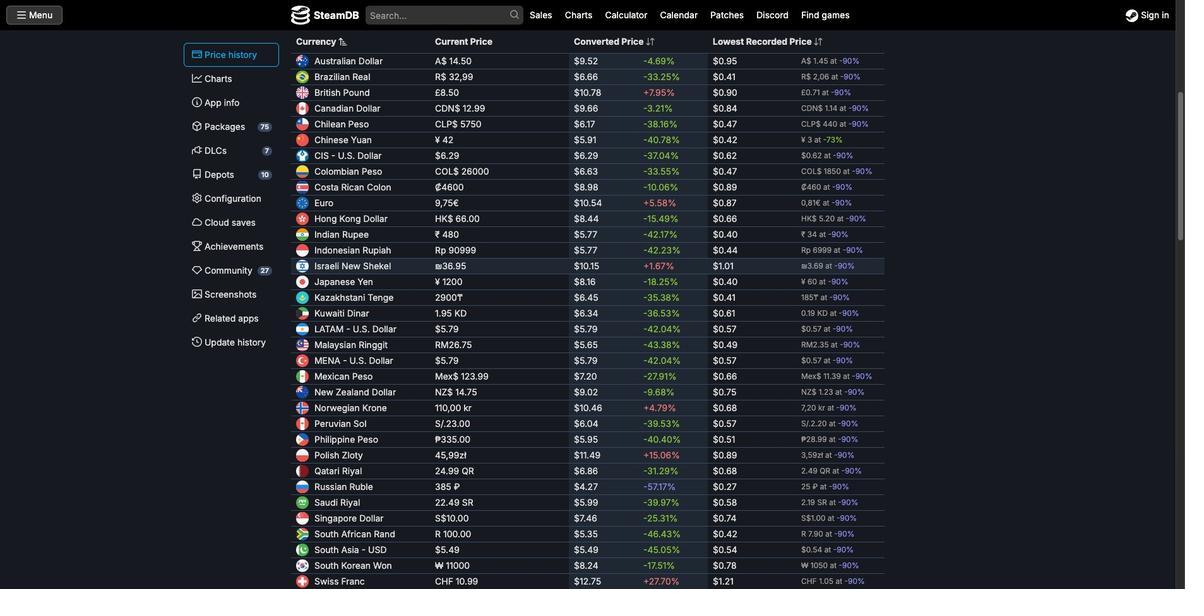 Task type: describe. For each thing, give the bounding box(es) containing it.
¥ for ¥ 60 at -90%
[[802, 278, 806, 287]]

chf for chf 1.05 at -90%
[[802, 578, 817, 587]]

south korean won
[[312, 561, 392, 572]]

at down rm2.35 at -90%
[[824, 356, 831, 366]]

$5.91
[[574, 135, 597, 146]]

2,06
[[813, 72, 829, 82]]

indonesian rupiah
[[312, 245, 391, 256]]

history for price history
[[229, 49, 257, 60]]

at right 5.20
[[837, 214, 844, 224]]

japanese
[[315, 277, 355, 288]]

trophy image
[[192, 241, 202, 251]]

rupee
[[342, 230, 369, 240]]

42.04% for mena - u.s. dollar
[[648, 356, 681, 367]]

pound
[[343, 87, 370, 98]]

mex$ 123.99
[[435, 372, 489, 382]]

$0.42 for -46.43%
[[713, 530, 738, 540]]

info image
[[192, 97, 202, 107]]

-39.97%
[[644, 498, 680, 509]]

73%
[[827, 135, 843, 145]]

5750
[[460, 119, 482, 130]]

¥ 1200
[[435, 277, 463, 288]]

rm26.75
[[435, 340, 472, 351]]

peso for colombian peso
[[362, 166, 382, 177]]

$1.21
[[713, 577, 734, 588]]

at right the 1.23
[[836, 388, 842, 398]]

42
[[443, 135, 454, 146]]

latam - u.s. dollar
[[312, 324, 397, 335]]

22.49 sr
[[435, 498, 474, 509]]

south african rand
[[312, 530, 395, 540]]

$0.47 for -33.55%
[[713, 166, 737, 177]]

u.s. for cis
[[338, 151, 355, 161]]

mexican peso
[[312, 372, 373, 382]]

0 vertical spatial new
[[342, 261, 361, 272]]

$5.77 for -42.17%
[[574, 230, 598, 240]]

r 100.00
[[435, 530, 471, 540]]

$9.02
[[574, 387, 598, 398]]

$0.57 at -90% for latam - u.s. dollar
[[802, 325, 853, 334]]

mex$ for mex$ 11.39 at -90%
[[802, 372, 822, 382]]

$10.78
[[574, 87, 602, 98]]

$0.66 for -27.91%
[[713, 372, 737, 382]]

₽ for 385
[[454, 482, 460, 493]]

at down the rp 6999 at -90% on the right top of page
[[826, 262, 832, 271]]

price history
[[202, 49, 257, 60]]

$0.40 for -42.17%
[[713, 230, 738, 240]]

a$ 14.50
[[435, 56, 472, 67]]

$0.54 for $0.54 at -90%
[[802, 546, 823, 555]]

7.90
[[809, 530, 823, 540]]

dollar down yuan
[[358, 151, 382, 161]]

2.49
[[802, 467, 818, 476]]

$0.40 for -18.25%
[[713, 277, 738, 288]]

history for update history
[[237, 337, 266, 348]]

price inside column header
[[622, 36, 644, 47]]

$9.66
[[574, 103, 598, 114]]

steamdb link
[[285, 6, 366, 25]]

0.19 kd at -90%
[[802, 309, 860, 319]]

0 horizontal spatial charts
[[202, 73, 232, 84]]

indian rupee
[[312, 230, 369, 240]]

clp$ 5750
[[435, 119, 482, 130]]

costa
[[315, 182, 339, 193]]

38.16%
[[648, 119, 678, 130]]

col$ for col$ 26000
[[435, 166, 459, 177]]

at right £0.71
[[822, 88, 829, 98]]

dollar up real on the top
[[359, 56, 383, 67]]

24.99
[[435, 466, 459, 477]]

2 $5.49 from the left
[[574, 545, 599, 556]]

$6.45
[[574, 293, 599, 303]]

zloty
[[342, 451, 363, 461]]

history image
[[192, 337, 202, 347]]

at right 1.45
[[831, 56, 837, 66]]

franc
[[341, 577, 365, 588]]

lowest recorded price column header
[[708, 30, 885, 54]]

$10.15
[[574, 261, 600, 272]]

colombian
[[315, 166, 359, 177]]

sr for 2.19
[[818, 499, 827, 508]]

peso for philippine peso
[[358, 435, 378, 446]]

clp$ 440 at -90%
[[802, 120, 869, 129]]

dollar up ringgit
[[372, 324, 397, 335]]

$0.57 down 0.19
[[802, 325, 822, 334]]

$0.68 for +4.79%
[[713, 403, 737, 414]]

screenshots link
[[184, 283, 279, 307]]

three bars image
[[16, 10, 27, 20]]

s$10.00
[[435, 514, 469, 524]]

philippine peso
[[312, 435, 378, 446]]

35.38%
[[648, 293, 680, 303]]

₡460
[[802, 183, 821, 192]]

40.78%
[[648, 135, 680, 146]]

recorded
[[746, 36, 788, 47]]

dlcs
[[202, 145, 227, 156]]

rp 90999
[[435, 245, 476, 256]]

$5.79 down the $5.65 on the bottom of the page
[[574, 356, 598, 367]]

indian
[[315, 230, 340, 240]]

dollar down ringgit
[[369, 356, 393, 367]]

rp for rp 6999 at -90%
[[802, 246, 811, 255]]

cis
[[315, 151, 329, 161]]

at right the 1.14
[[840, 104, 847, 113]]

+15.06%
[[644, 451, 680, 461]]

repo image
[[192, 169, 202, 179]]

cis - u.s. dollar
[[312, 151, 382, 161]]

at right 1850
[[843, 167, 850, 176]]

$0.41 for -35.38%
[[713, 293, 736, 303]]

gear image
[[192, 193, 202, 203]]

$0.90
[[713, 87, 738, 98]]

at down ₱28.99 at -90%
[[826, 451, 832, 461]]

brazilian
[[315, 72, 350, 82]]

₹ for ₹ 34 at -90%
[[802, 230, 806, 240]]

at down 3,59zł at -90%
[[833, 467, 840, 476]]

$0.54 for $0.54
[[713, 545, 738, 556]]

mexican
[[315, 372, 350, 382]]

18.25%
[[648, 277, 679, 288]]

steamdb banner
[[0, 0, 1176, 30]]

at right ₡460
[[824, 183, 830, 192]]

-33.25%
[[644, 72, 680, 82]]

¥ 60 at -90%
[[802, 278, 849, 287]]

¥ for ¥ 1200
[[435, 277, 440, 288]]

perform search image
[[510, 10, 520, 20]]

$8.16
[[574, 277, 596, 288]]

at right 0,81€
[[823, 199, 830, 208]]

colon
[[367, 182, 391, 193]]

₩ for ₩ 11000
[[435, 561, 444, 572]]

at down 0.19 kd at -90% in the bottom of the page
[[824, 325, 831, 334]]

$0.66 for -15.49%
[[713, 214, 737, 224]]

$0.78
[[713, 561, 737, 572]]

plug image
[[192, 145, 202, 155]]

ruby image
[[192, 265, 202, 275]]

find games
[[802, 9, 850, 20]]

at up ₱28.99 at -90%
[[829, 420, 836, 429]]

37.04%
[[648, 151, 679, 161]]

$5.79 up the $5.65 on the bottom of the page
[[574, 324, 598, 335]]

3,59zł
[[802, 451, 823, 461]]

$8.24
[[574, 561, 599, 572]]

r for r 100.00
[[435, 530, 441, 540]]

link image
[[192, 313, 202, 323]]

1.95
[[435, 308, 452, 319]]

indonesian
[[315, 245, 360, 256]]

at right 185₸
[[821, 293, 828, 303]]

u.s. for mena
[[350, 356, 367, 367]]

₩ for ₩ 1050 at -90%
[[802, 562, 809, 571]]

peso for chilean peso
[[348, 119, 369, 130]]

$5.77 for -42.23%
[[574, 245, 598, 256]]

31.29%
[[648, 466, 679, 477]]

cloud image
[[192, 217, 202, 227]]

40.40%
[[648, 435, 681, 446]]

$0.57 for peruvian sol
[[713, 419, 737, 430]]

at right 60
[[819, 278, 826, 287]]

123.99
[[461, 372, 489, 382]]

at right rm2.35 at the bottom right of the page
[[831, 341, 838, 350]]

saudi riyal
[[312, 498, 360, 509]]

$5.35
[[574, 530, 598, 540]]

update
[[205, 337, 235, 348]]

rp for rp 90999
[[435, 245, 446, 256]]

riyal for saudi riyal
[[340, 498, 360, 509]]

6999
[[813, 246, 832, 255]]

100.00
[[443, 530, 471, 540]]

at up 1850
[[824, 151, 831, 161]]

steamdb image
[[291, 6, 310, 25]]

kr for 110,00
[[464, 403, 472, 414]]

dollar right kong at the left top of page
[[364, 214, 388, 224]]

at up 2.19 sr at -90% on the right bottom
[[820, 483, 827, 492]]

currency
[[296, 36, 336, 47]]

385 ₽
[[435, 482, 460, 493]]

clp$ for clp$ 5750
[[435, 119, 458, 130]]

charts inside steamdb "banner"
[[565, 9, 593, 20]]

configuration
[[202, 193, 262, 204]]

shekel
[[363, 261, 391, 272]]

kd for 0.19
[[818, 309, 828, 319]]

1.45
[[814, 56, 829, 66]]

1.05
[[819, 578, 834, 587]]

22.49
[[435, 498, 460, 509]]

currency column header
[[291, 30, 430, 54]]

$0.47 for -38.16%
[[713, 119, 737, 130]]

at down "185₸ at -90%" in the right of the page
[[830, 309, 837, 319]]

dollar up krone
[[372, 387, 396, 398]]

-42.04% for latam - u.s. dollar
[[644, 324, 681, 335]]

usd
[[368, 545, 387, 556]]

sales
[[530, 9, 552, 20]]

at down s/.2.20 at -90%
[[829, 435, 836, 445]]



Task type: vqa. For each thing, say whether or not it's contained in the screenshot.
7
yes



Task type: locate. For each thing, give the bounding box(es) containing it.
1200
[[443, 277, 463, 288]]

0 horizontal spatial hk$
[[435, 214, 453, 224]]

steamdb
[[314, 9, 359, 21]]

1 horizontal spatial charts link
[[559, 9, 599, 21]]

u.s. for latam
[[353, 324, 370, 335]]

kr for 7,20
[[819, 404, 826, 413]]

r$ left 2,06
[[802, 72, 811, 82]]

£0.71 at -90%
[[802, 88, 852, 98]]

charts link up converted
[[559, 9, 599, 21]]

1 $0.42 from the top
[[713, 135, 738, 146]]

app
[[205, 97, 222, 108]]

s/.23.00
[[435, 419, 470, 430]]

0 vertical spatial riyal
[[342, 466, 362, 477]]

1 vertical spatial $0.66
[[713, 372, 737, 382]]

clp$ up 42
[[435, 119, 458, 130]]

₽ for 25
[[813, 483, 818, 492]]

peso for mexican peso
[[352, 372, 373, 382]]

1 horizontal spatial $6.29
[[574, 151, 598, 161]]

14.50
[[449, 56, 472, 67]]

hk$ down "9,75€"
[[435, 214, 453, 224]]

0 vertical spatial $5.77
[[574, 230, 598, 240]]

0 horizontal spatial chf
[[435, 577, 453, 588]]

$0.62 for $0.62 at -90%
[[802, 151, 822, 161]]

rican
[[341, 182, 364, 193]]

1 42.04% from the top
[[648, 324, 681, 335]]

1 horizontal spatial qr
[[820, 467, 831, 476]]

0 horizontal spatial r
[[435, 530, 441, 540]]

kd for 1.95
[[455, 308, 467, 319]]

graph image
[[192, 73, 202, 83]]

2 42.04% from the top
[[648, 356, 681, 367]]

0 vertical spatial history
[[229, 49, 257, 60]]

45.05%
[[648, 545, 680, 556]]

0 horizontal spatial qr
[[462, 466, 474, 477]]

110,00
[[435, 403, 461, 414]]

u.s. down malaysian ringgit
[[350, 356, 367, 367]]

dollar down pound
[[356, 103, 381, 114]]

1 horizontal spatial kd
[[818, 309, 828, 319]]

$0.89 for -10.06%
[[713, 182, 737, 193]]

$0.57 at -90% for mena - u.s. dollar
[[802, 356, 853, 366]]

calendar
[[660, 9, 698, 20]]

0 horizontal spatial cdn$
[[435, 103, 460, 114]]

0 vertical spatial $0.42
[[713, 135, 738, 146]]

sales link
[[524, 9, 559, 21]]

1 $6.29 from the left
[[435, 151, 459, 161]]

-25.31%
[[644, 514, 678, 524]]

2 $0.40 from the top
[[713, 277, 738, 288]]

-42.04% for mena - u.s. dollar
[[644, 356, 681, 367]]

$0.89 for +15.06%
[[713, 451, 737, 461]]

singapore dollar
[[312, 514, 384, 524]]

1 horizontal spatial $0.62
[[802, 151, 822, 161]]

₹ left 34
[[802, 230, 806, 240]]

£0.71
[[802, 88, 820, 98]]

new zealand dollar
[[312, 387, 396, 398]]

chf 1.05 at -90%
[[802, 578, 865, 587]]

clp$
[[435, 119, 458, 130], [802, 120, 821, 129]]

1 vertical spatial south
[[315, 545, 339, 556]]

2 $0.57 at -90% from the top
[[802, 356, 853, 366]]

1 $0.41 from the top
[[713, 72, 736, 82]]

1 horizontal spatial ₽
[[813, 483, 818, 492]]

south for african
[[315, 530, 339, 540]]

1 $5.49 from the left
[[435, 545, 460, 556]]

qatari riyal
[[312, 466, 362, 477]]

mex$ left 11.39
[[802, 372, 822, 382]]

$8.44
[[574, 214, 599, 224]]

achievements
[[202, 241, 264, 252]]

sr right 22.49 at left bottom
[[462, 498, 474, 509]]

$0.57 for mena - u.s. dollar
[[713, 356, 737, 367]]

$5.79 down rm26.75
[[435, 356, 459, 367]]

south for korean
[[315, 561, 339, 572]]

clp$ for clp$ 440 at -90%
[[802, 120, 821, 129]]

at down 2.19 sr at -90% on the right bottom
[[828, 514, 835, 524]]

yuan
[[351, 135, 372, 146]]

r$ 32,99
[[435, 72, 473, 82]]

2 $6.29 from the left
[[574, 151, 598, 161]]

2 vertical spatial u.s.
[[350, 356, 367, 367]]

qr for 2.49
[[820, 467, 831, 476]]

sr for 22.49
[[462, 498, 474, 509]]

$0.57 down $0.49
[[713, 356, 737, 367]]

tab list
[[184, 43, 279, 355]]

27.91%
[[647, 372, 677, 382]]

u.s. up colombian peso
[[338, 151, 355, 161]]

$0.68 for -31.29%
[[713, 466, 737, 477]]

$5.65
[[574, 340, 598, 351]]

-40.78%
[[644, 135, 680, 146]]

discord
[[757, 9, 789, 20]]

0 horizontal spatial ₩
[[435, 561, 444, 572]]

$0.66
[[713, 214, 737, 224], [713, 372, 737, 382]]

0 horizontal spatial ₹
[[435, 230, 440, 240]]

0 vertical spatial 42.04%
[[648, 324, 681, 335]]

1 vertical spatial $0.47
[[713, 166, 737, 177]]

rp 6999 at -90%
[[802, 246, 863, 255]]

cdn$ down £8.50
[[435, 103, 460, 114]]

42.23%
[[648, 245, 681, 256]]

0 horizontal spatial kr
[[464, 403, 472, 414]]

1 -42.04% from the top
[[644, 324, 681, 335]]

malaysian
[[315, 340, 356, 351]]

$0.54 up $0.78
[[713, 545, 738, 556]]

1 horizontal spatial mex$
[[802, 372, 822, 382]]

1 horizontal spatial ₩
[[802, 562, 809, 571]]

0 vertical spatial south
[[315, 530, 339, 540]]

0 horizontal spatial $0.54
[[713, 545, 738, 556]]

zealand
[[336, 387, 369, 398]]

1 horizontal spatial charts
[[565, 9, 593, 20]]

south up swiss
[[315, 561, 339, 572]]

mex$ for mex$ 123.99
[[435, 372, 459, 382]]

app info
[[202, 97, 240, 108]]

dollar up rand
[[359, 514, 384, 524]]

0 horizontal spatial col$
[[435, 166, 459, 177]]

r$ for r$ 2,06 at -90%
[[802, 72, 811, 82]]

Search text field
[[366, 6, 506, 25]]

12.99
[[463, 103, 485, 114]]

polish
[[315, 451, 340, 461]]

0 vertical spatial -42.04%
[[644, 324, 681, 335]]

1 vertical spatial $0.41
[[713, 293, 736, 303]]

-33.55%
[[644, 166, 680, 177]]

price right credit card icon
[[205, 49, 226, 60]]

1 vertical spatial new
[[315, 387, 333, 398]]

10.99
[[456, 577, 478, 588]]

1 $0.47 from the top
[[713, 119, 737, 130]]

2 $0.89 from the top
[[713, 451, 737, 461]]

1 horizontal spatial kr
[[819, 404, 826, 413]]

1 vertical spatial 42.04%
[[648, 356, 681, 367]]

1 horizontal spatial hk$
[[802, 214, 817, 224]]

clp$ up 3
[[802, 120, 821, 129]]

0 horizontal spatial charts link
[[184, 67, 279, 91]]

u.s. down dinar
[[353, 324, 370, 335]]

achievements link
[[184, 235, 279, 259]]

¥ for ¥ 3 at -73%
[[802, 135, 806, 145]]

$0.42 down $0.84
[[713, 135, 738, 146]]

1 vertical spatial u.s.
[[353, 324, 370, 335]]

at up s/.2.20 at -90%
[[828, 404, 834, 413]]

-42.04%
[[644, 324, 681, 335], [644, 356, 681, 367]]

-42.17%
[[644, 230, 678, 240]]

-10.06%
[[644, 182, 679, 193]]

nz$ 14.75
[[435, 387, 477, 398]]

$5.79 down 1.95
[[435, 324, 459, 335]]

₱335.00
[[435, 435, 471, 446]]

0 horizontal spatial $5.49
[[435, 545, 460, 556]]

0 horizontal spatial $6.29
[[435, 151, 459, 161]]

s$1.00
[[802, 514, 826, 524]]

at right 2,06
[[832, 72, 838, 82]]

1 horizontal spatial cdn$
[[802, 104, 823, 113]]

1 vertical spatial -42.04%
[[644, 356, 681, 367]]

credit card image
[[192, 49, 202, 59]]

hk$ for hk$ 66.00
[[435, 214, 453, 224]]

riyal for qatari riyal
[[342, 466, 362, 477]]

₱28.99
[[802, 435, 827, 445]]

hk$ for hk$ 5.20 at -90%
[[802, 214, 817, 224]]

package image
[[192, 121, 202, 131]]

hk$ down 0,81€
[[802, 214, 817, 224]]

charts link up info at the left top of the page
[[184, 67, 279, 91]]

1 $5.77 from the top
[[574, 230, 598, 240]]

$5.49 up the $8.24
[[574, 545, 599, 556]]

₹ for ₹ 480
[[435, 230, 440, 240]]

0 horizontal spatial r$
[[435, 72, 447, 82]]

related apps
[[202, 313, 259, 324]]

col$ for col$ 1850 at -90%
[[802, 167, 822, 176]]

$0.87
[[713, 198, 737, 209]]

steam image
[[1126, 9, 1139, 22]]

converted price column header
[[569, 30, 708, 54]]

$5.49 up ₩ 11000
[[435, 545, 460, 556]]

in
[[1162, 9, 1170, 20]]

price down find
[[790, 36, 812, 47]]

charts up the app info
[[202, 73, 232, 84]]

mex$ up nz$ 14.75
[[435, 372, 459, 382]]

sign
[[1141, 9, 1160, 20]]

185₸
[[802, 293, 819, 303]]

price up 14.50
[[470, 36, 493, 47]]

qr right "24.99"
[[462, 466, 474, 477]]

-42.04% up 27.91%
[[644, 356, 681, 367]]

none search field inside steamdb "banner"
[[366, 6, 524, 25]]

57.17%
[[648, 482, 676, 493]]

1 horizontal spatial r$
[[802, 72, 811, 82]]

1 vertical spatial charts
[[202, 73, 232, 84]]

cloud saves link
[[184, 211, 279, 235]]

0 horizontal spatial a$
[[435, 56, 447, 67]]

r$ up £8.50
[[435, 72, 447, 82]]

swiss franc
[[312, 577, 365, 588]]

history inside 'link'
[[237, 337, 266, 348]]

1 $0.66 from the top
[[713, 214, 737, 224]]

kd right 0.19
[[818, 309, 828, 319]]

$0.57 for latam - u.s. dollar
[[713, 324, 737, 335]]

hong kong dollar
[[312, 214, 388, 224]]

new
[[342, 261, 361, 272], [315, 387, 333, 398]]

0 vertical spatial u.s.
[[338, 151, 355, 161]]

nz$ for nz$ 1.23 at -90%
[[802, 388, 817, 398]]

0 vertical spatial $0.40
[[713, 230, 738, 240]]

0 vertical spatial charts link
[[559, 9, 599, 21]]

s/.2.20
[[802, 420, 827, 429]]

at right '1.05'
[[836, 578, 843, 587]]

0 horizontal spatial mex$
[[435, 372, 459, 382]]

₩ left 11000
[[435, 561, 444, 572]]

2 south from the top
[[315, 545, 339, 556]]

1 south from the top
[[315, 530, 339, 540]]

1 $0.40 from the top
[[713, 230, 738, 240]]

2 vertical spatial south
[[315, 561, 339, 572]]

0 horizontal spatial sr
[[462, 498, 474, 509]]

1 vertical spatial $5.77
[[574, 245, 598, 256]]

$1.01
[[713, 261, 734, 272]]

image image
[[192, 289, 202, 299]]

0 vertical spatial $0.41
[[713, 72, 736, 82]]

peso up colon
[[362, 166, 382, 177]]

a$ for a$ 14.50
[[435, 56, 447, 67]]

0 vertical spatial $0.68
[[713, 403, 737, 414]]

0 horizontal spatial kd
[[455, 308, 467, 319]]

qr right 2.49
[[820, 467, 831, 476]]

-31.29%
[[644, 466, 679, 477]]

42.04% down the 43.38%
[[648, 356, 681, 367]]

0 horizontal spatial $0.62
[[713, 151, 737, 161]]

2 $0.66 from the top
[[713, 372, 737, 382]]

1 vertical spatial $0.57 at -90%
[[802, 356, 853, 366]]

community
[[202, 265, 252, 276]]

$0.47 up '$0.87'
[[713, 166, 737, 177]]

1 horizontal spatial ₹
[[802, 230, 806, 240]]

sr right 2.19
[[818, 499, 827, 508]]

$0.89 up '$0.87'
[[713, 182, 737, 193]]

0 vertical spatial $0.66
[[713, 214, 737, 224]]

mex$ 11.39 at -90%
[[802, 372, 873, 382]]

2 $5.77 from the top
[[574, 245, 598, 256]]

$0.57 up $0.49
[[713, 324, 737, 335]]

peso down the sol in the bottom left of the page
[[358, 435, 378, 446]]

$0.62 down 3
[[802, 151, 822, 161]]

at right 3
[[815, 135, 821, 145]]

$0.68 up $0.27
[[713, 466, 737, 477]]

1 horizontal spatial $5.49
[[574, 545, 599, 556]]

$0.54 down 7.90
[[802, 546, 823, 555]]

3 south from the top
[[315, 561, 339, 572]]

1 horizontal spatial $0.54
[[802, 546, 823, 555]]

-9.68%
[[644, 387, 675, 398]]

2 $0.47 from the top
[[713, 166, 737, 177]]

¥ left 1200
[[435, 277, 440, 288]]

480
[[442, 230, 459, 240]]

ruble
[[350, 482, 373, 493]]

$6.29 down 42
[[435, 151, 459, 161]]

british pound
[[312, 87, 370, 98]]

rm2.35
[[802, 341, 829, 350]]

converted price
[[574, 36, 644, 47]]

at right 7.90
[[826, 530, 832, 540]]

33.55%
[[648, 166, 680, 177]]

1 horizontal spatial chf
[[802, 578, 817, 587]]

¥ left 60
[[802, 278, 806, 287]]

None search field
[[366, 6, 524, 25]]

2 $0.68 from the top
[[713, 466, 737, 477]]

0 vertical spatial $0.47
[[713, 119, 737, 130]]

charts link inside steamdb "banner"
[[559, 9, 599, 21]]

col$ up the ₡4600
[[435, 166, 459, 177]]

0 vertical spatial charts
[[565, 9, 593, 20]]

new down mexican
[[315, 387, 333, 398]]

$0.57 down rm2.35 at the bottom right of the page
[[802, 356, 822, 366]]

cdn$ 12.99
[[435, 103, 485, 114]]

$0.62 for $0.62
[[713, 151, 737, 161]]

at up s$1.00 at -90%
[[829, 499, 836, 508]]

update history link
[[184, 331, 279, 355]]

$0.42 for -40.78%
[[713, 135, 738, 146]]

₹ left 480
[[435, 230, 440, 240]]

0 vertical spatial $0.57 at -90%
[[802, 325, 853, 334]]

1 $0.89 from the top
[[713, 182, 737, 193]]

¥ for ¥ 42
[[435, 135, 440, 146]]

$0.42 down $0.74
[[713, 530, 738, 540]]

17.51%
[[648, 561, 675, 572]]

1 vertical spatial history
[[237, 337, 266, 348]]

euro
[[312, 198, 334, 209]]

1 vertical spatial charts link
[[184, 67, 279, 91]]

$0.41 for -33.25%
[[713, 72, 736, 82]]

0 horizontal spatial ₽
[[454, 482, 460, 493]]

chf for chf 10.99
[[435, 577, 453, 588]]

1 horizontal spatial nz$
[[802, 388, 817, 398]]

$5.99
[[574, 498, 598, 509]]

₪3.69
[[802, 262, 824, 271]]

r$ for r$ 32,99
[[435, 72, 447, 82]]

south for asia
[[315, 545, 339, 556]]

price down calculator link
[[622, 36, 644, 47]]

24.99 qr
[[435, 466, 474, 477]]

1 $0.57 at -90% from the top
[[802, 325, 853, 334]]

r for r 7.90 at -90%
[[802, 530, 806, 540]]

-27.91%
[[644, 372, 677, 382]]

$6.29 up $6.63 at top
[[574, 151, 598, 161]]

42.04% for latam - u.s. dollar
[[648, 324, 681, 335]]

$0.47 down $0.84
[[713, 119, 737, 130]]

1 horizontal spatial new
[[342, 261, 361, 272]]

2 $0.42 from the top
[[713, 530, 738, 540]]

₽ right '25'
[[813, 483, 818, 492]]

¥ 3 at -73%
[[802, 135, 843, 145]]

$10.54
[[574, 198, 602, 209]]

cdn$
[[435, 103, 460, 114], [802, 104, 823, 113]]

1 horizontal spatial r
[[802, 530, 806, 540]]

0 horizontal spatial nz$
[[435, 387, 453, 398]]

42.04% up the 43.38%
[[648, 324, 681, 335]]

at right 440
[[840, 120, 847, 129]]

at right 6999
[[834, 246, 841, 255]]

1 vertical spatial $0.89
[[713, 451, 737, 461]]

0 horizontal spatial new
[[315, 387, 333, 398]]

r 7.90 at -90%
[[802, 530, 855, 540]]

2 $0.41 from the top
[[713, 293, 736, 303]]

$0.66 up $0.75
[[713, 372, 737, 382]]

1 vertical spatial riyal
[[340, 498, 360, 509]]

1 horizontal spatial clp$
[[802, 120, 821, 129]]

cdn$ for cdn$ 12.99
[[435, 103, 460, 114]]

1 horizontal spatial rp
[[802, 246, 811, 255]]

related
[[205, 313, 236, 324]]

peso up new zealand dollar
[[352, 372, 373, 382]]

1 $0.68 from the top
[[713, 403, 737, 414]]

riyal down zloty at the bottom of page
[[342, 466, 362, 477]]

1 vertical spatial $0.40
[[713, 277, 738, 288]]

yen
[[358, 277, 373, 288]]

price inside column header
[[790, 36, 812, 47]]

chf left '1.05'
[[802, 578, 817, 587]]

won
[[373, 561, 392, 572]]

0,81€
[[802, 199, 821, 208]]

peso up yuan
[[348, 119, 369, 130]]

at right 1050
[[830, 562, 837, 571]]

₹
[[435, 230, 440, 240], [802, 230, 806, 240]]

1 vertical spatial $0.68
[[713, 466, 737, 477]]

calculator
[[605, 9, 648, 20]]

a$ for a$ 1.45 at -90%
[[802, 56, 812, 66]]

at right 11.39
[[843, 372, 850, 382]]

qr for 24.99
[[462, 466, 474, 477]]

at right 34
[[819, 230, 826, 240]]

-40.40%
[[644, 435, 681, 446]]

cdn$ down £0.71
[[802, 104, 823, 113]]

1 vertical spatial $0.42
[[713, 530, 738, 540]]

0 vertical spatial $0.89
[[713, 182, 737, 193]]

charts link
[[559, 9, 599, 21], [184, 67, 279, 91]]

$0.40 down "$1.01"
[[713, 277, 738, 288]]

1 horizontal spatial sr
[[818, 499, 827, 508]]

history down apps
[[237, 337, 266, 348]]

0 horizontal spatial clp$
[[435, 119, 458, 130]]

2 -42.04% from the top
[[644, 356, 681, 367]]

$10.46
[[574, 403, 603, 414]]

$0.66 down '$0.87'
[[713, 214, 737, 224]]

$0.41 down "$0.95"
[[713, 72, 736, 82]]

5.20
[[819, 214, 835, 224]]

-18.25%
[[644, 277, 679, 288]]

₽ right the 385
[[454, 482, 460, 493]]

$0.42
[[713, 135, 738, 146], [713, 530, 738, 540]]

$5.77 up $10.15
[[574, 245, 598, 256]]

update history
[[202, 337, 266, 348]]

tab list containing price history
[[184, 43, 279, 355]]

1 horizontal spatial col$
[[802, 167, 822, 176]]

$0.57 at -90% down 0.19 kd at -90% in the bottom of the page
[[802, 325, 853, 334]]

nz$ for nz$ 14.75
[[435, 387, 453, 398]]

ringgit
[[359, 340, 388, 351]]

a$ left 14.50
[[435, 56, 447, 67]]

0 horizontal spatial rp
[[435, 245, 446, 256]]

at down r 7.90 at -90%
[[825, 546, 831, 555]]

rand
[[374, 530, 395, 540]]

kr down 14.75
[[464, 403, 472, 414]]

1 horizontal spatial a$
[[802, 56, 812, 66]]

cdn$ for cdn$ 1.14 at -90%
[[802, 104, 823, 113]]



